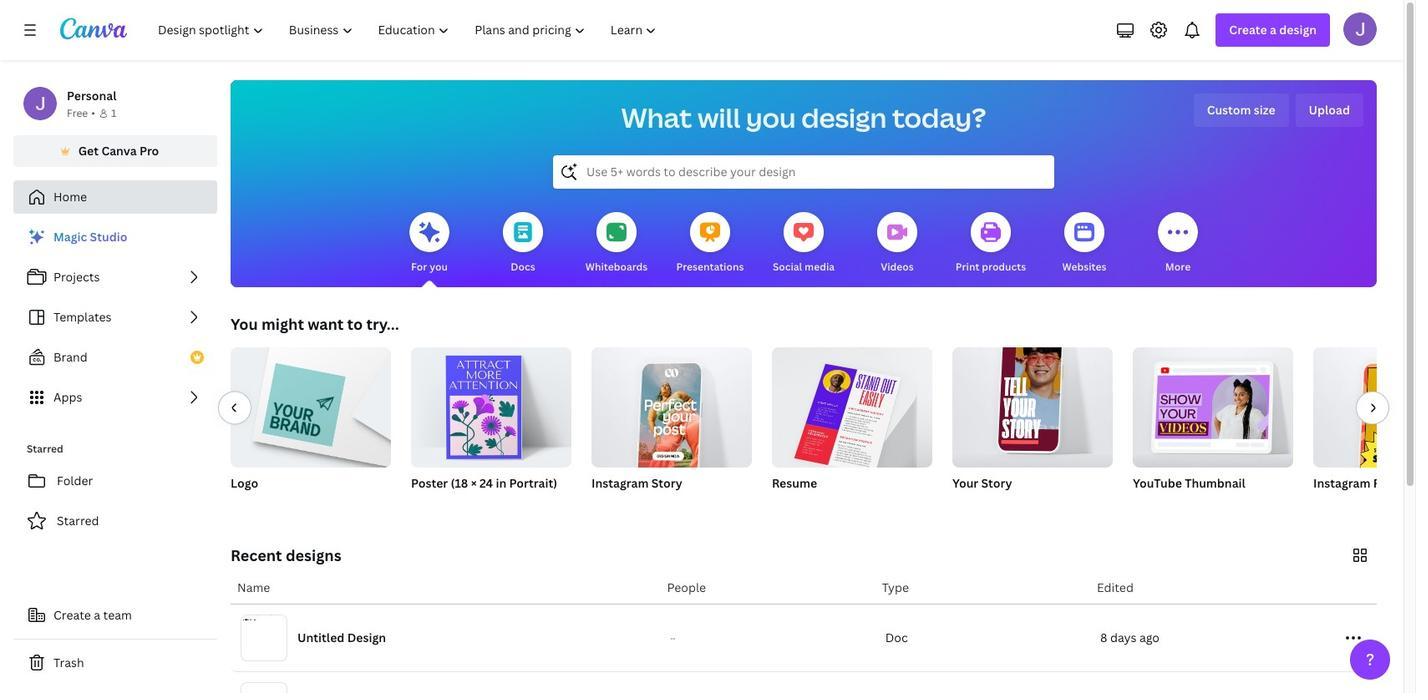 Task type: vqa. For each thing, say whether or not it's contained in the screenshot.
Flip button
no



Task type: locate. For each thing, give the bounding box(es) containing it.
team
[[103, 607, 132, 623]]

to
[[347, 314, 363, 334]]

ago
[[1140, 630, 1160, 646]]

you
[[746, 99, 796, 135], [430, 260, 448, 274]]

instagram reel group
[[1314, 348, 1416, 513]]

whiteboards button
[[585, 201, 648, 287]]

you right will
[[746, 99, 796, 135]]

recent designs
[[231, 546, 341, 566]]

instagram
[[592, 475, 649, 491], [1314, 475, 1371, 491]]

create left team at the bottom left
[[53, 607, 91, 623]]

a inside button
[[94, 607, 100, 623]]

create inside dropdown button
[[1229, 22, 1267, 38]]

templates link
[[13, 301, 217, 334]]

instagram inside group
[[1314, 475, 1371, 491]]

instagram story
[[592, 475, 682, 491]]

1 horizontal spatial a
[[1270, 22, 1277, 38]]

brand link
[[13, 341, 217, 374]]

might
[[262, 314, 304, 334]]

-
[[671, 634, 673, 643], [673, 634, 676, 643]]

starred down folder
[[57, 513, 99, 529]]

0 horizontal spatial instagram
[[592, 475, 649, 491]]

design inside dropdown button
[[1279, 22, 1317, 38]]

a
[[1270, 22, 1277, 38], [94, 607, 100, 623]]

youtube
[[1133, 475, 1182, 491]]

1 instagram from the left
[[592, 475, 649, 491]]

create for create a design
[[1229, 22, 1267, 38]]

story inside group
[[652, 475, 682, 491]]

folder link
[[13, 465, 217, 498]]

free
[[67, 106, 88, 120]]

starred up folder
[[27, 442, 63, 456]]

youtube thumbnail
[[1133, 475, 1246, 491]]

docs
[[511, 260, 535, 274]]

1 horizontal spatial you
[[746, 99, 796, 135]]

1 horizontal spatial instagram
[[1314, 475, 1371, 491]]

your story
[[953, 475, 1012, 491]]

0 horizontal spatial design
[[801, 99, 887, 135]]

social media button
[[773, 201, 835, 287]]

print products button
[[956, 201, 1026, 287]]

1 story from the left
[[652, 475, 682, 491]]

instagram for instagram story
[[592, 475, 649, 491]]

1 vertical spatial create
[[53, 607, 91, 623]]

magic
[[53, 229, 87, 245]]

create inside button
[[53, 607, 91, 623]]

1 vertical spatial you
[[430, 260, 448, 274]]

×
[[471, 475, 477, 491]]

products
[[982, 260, 1026, 274]]

want
[[308, 314, 344, 334]]

2 instagram from the left
[[1314, 475, 1371, 491]]

design
[[347, 630, 386, 646]]

resume group
[[772, 341, 932, 513]]

group for logo
[[231, 341, 391, 468]]

websites
[[1062, 260, 1107, 274]]

create up custom size
[[1229, 22, 1267, 38]]

for you
[[411, 260, 448, 274]]

1 vertical spatial design
[[801, 99, 887, 135]]

1 horizontal spatial design
[[1279, 22, 1317, 38]]

custom size
[[1207, 102, 1276, 118]]

1 horizontal spatial story
[[981, 475, 1012, 491]]

0 horizontal spatial you
[[430, 260, 448, 274]]

create a design button
[[1216, 13, 1330, 47]]

1 horizontal spatial create
[[1229, 22, 1267, 38]]

name
[[237, 580, 270, 596]]

you right the for
[[430, 260, 448, 274]]

videos
[[881, 260, 914, 274]]

0 horizontal spatial create
[[53, 607, 91, 623]]

days
[[1110, 630, 1137, 646]]

8
[[1100, 630, 1108, 646]]

0 horizontal spatial story
[[652, 475, 682, 491]]

studio
[[90, 229, 127, 245]]

poster
[[411, 475, 448, 491]]

•
[[91, 106, 95, 120]]

design
[[1279, 22, 1317, 38], [801, 99, 887, 135]]

instagram for instagram reel
[[1314, 475, 1371, 491]]

people
[[667, 580, 706, 596]]

story
[[652, 475, 682, 491], [981, 475, 1012, 491]]

0 horizontal spatial a
[[94, 607, 100, 623]]

1 vertical spatial a
[[94, 607, 100, 623]]

more button
[[1158, 201, 1198, 287]]

create for create a team
[[53, 607, 91, 623]]

group for poster (18 × 24 in portrait)
[[411, 341, 572, 468]]

create
[[1229, 22, 1267, 38], [53, 607, 91, 623]]

0 vertical spatial you
[[746, 99, 796, 135]]

--
[[671, 634, 676, 643]]

None search field
[[553, 155, 1054, 189]]

group
[[953, 338, 1113, 468], [231, 341, 391, 468], [411, 341, 572, 468], [592, 341, 752, 478], [772, 341, 932, 475], [1133, 341, 1293, 468], [1314, 348, 1416, 468]]

a left team at the bottom left
[[94, 607, 100, 623]]

starred
[[27, 442, 63, 456], [57, 513, 99, 529]]

2 story from the left
[[981, 475, 1012, 491]]

starred link
[[13, 505, 217, 538]]

reel
[[1373, 475, 1398, 491]]

get canva pro button
[[13, 135, 217, 167]]

doc
[[885, 630, 908, 646]]

instagram story group
[[592, 341, 752, 513]]

create a design
[[1229, 22, 1317, 38]]

0 vertical spatial design
[[1279, 22, 1317, 38]]

apps link
[[13, 381, 217, 414]]

design left jacob simon 'icon'
[[1279, 22, 1317, 38]]

design up search search box
[[801, 99, 887, 135]]

group for youtube thumbnail
[[1133, 341, 1293, 468]]

instagram inside group
[[592, 475, 649, 491]]

for you button
[[409, 201, 450, 287]]

you inside button
[[430, 260, 448, 274]]

social media
[[773, 260, 835, 274]]

poster (18 × 24 in portrait) group
[[411, 341, 572, 513]]

a for team
[[94, 607, 100, 623]]

untitled design
[[297, 630, 386, 646]]

magic studio
[[53, 229, 127, 245]]

0 vertical spatial create
[[1229, 22, 1267, 38]]

group for your story
[[953, 338, 1113, 468]]

0 vertical spatial a
[[1270, 22, 1277, 38]]

list
[[13, 221, 217, 414]]

a inside dropdown button
[[1270, 22, 1277, 38]]

apps
[[53, 389, 82, 405]]

a up size
[[1270, 22, 1277, 38]]

starred button
[[13, 505, 217, 538]]

1 vertical spatial starred
[[57, 513, 99, 529]]

story inside 'group'
[[981, 475, 1012, 491]]



Task type: describe. For each thing, give the bounding box(es) containing it.
upload
[[1309, 102, 1350, 118]]

social
[[773, 260, 802, 274]]

8 days ago
[[1100, 630, 1160, 646]]

type
[[882, 580, 909, 596]]

print products
[[956, 260, 1026, 274]]

presentations
[[676, 260, 744, 274]]

trash link
[[13, 647, 217, 680]]

home link
[[13, 180, 217, 214]]

your story group
[[953, 338, 1113, 513]]

what
[[621, 99, 692, 135]]

try...
[[366, 314, 399, 334]]

starred inside button
[[57, 513, 99, 529]]

0 vertical spatial starred
[[27, 442, 63, 456]]

list containing magic studio
[[13, 221, 217, 414]]

custom size button
[[1194, 94, 1289, 127]]

1
[[111, 106, 116, 120]]

docs button
[[503, 201, 543, 287]]

resume
[[772, 475, 817, 491]]

recent
[[231, 546, 282, 566]]

create a team button
[[13, 599, 217, 633]]

logo group
[[231, 341, 391, 513]]

create a team
[[53, 607, 132, 623]]

logo
[[231, 475, 258, 491]]

Search search field
[[587, 156, 1021, 188]]

whiteboards
[[585, 260, 648, 274]]

media
[[805, 260, 835, 274]]

personal
[[67, 88, 116, 104]]

magic studio link
[[13, 221, 217, 254]]

your
[[953, 475, 979, 491]]

instagram reel
[[1314, 475, 1398, 491]]

top level navigation element
[[147, 13, 671, 47]]

for
[[411, 260, 427, 274]]

edited
[[1097, 580, 1134, 596]]

free •
[[67, 106, 95, 120]]

you might want to try...
[[231, 314, 399, 334]]

story for your story
[[981, 475, 1012, 491]]

what will you design today?
[[621, 99, 986, 135]]

websites button
[[1062, 201, 1107, 287]]

projects
[[53, 269, 100, 285]]

presentations button
[[676, 201, 744, 287]]

a for design
[[1270, 22, 1277, 38]]

poster (18 × 24 in portrait)
[[411, 475, 557, 491]]

canva
[[101, 143, 137, 159]]

upload button
[[1296, 94, 1364, 127]]

folder
[[57, 473, 93, 489]]

you
[[231, 314, 258, 334]]

thumbnail
[[1185, 475, 1246, 491]]

group for instagram story
[[592, 341, 752, 478]]

24
[[480, 475, 493, 491]]

projects link
[[13, 261, 217, 294]]

group for resume
[[772, 341, 932, 475]]

untitled
[[297, 630, 345, 646]]

in
[[496, 475, 507, 491]]

print
[[956, 260, 980, 274]]

get
[[78, 143, 99, 159]]

get canva pro
[[78, 143, 159, 159]]

pro
[[140, 143, 159, 159]]

designs
[[286, 546, 341, 566]]

youtube thumbnail group
[[1133, 341, 1293, 513]]

videos button
[[877, 201, 917, 287]]

story for instagram story
[[652, 475, 682, 491]]

folder button
[[13, 465, 217, 498]]

more
[[1165, 260, 1191, 274]]

2 - from the left
[[673, 634, 676, 643]]

trash
[[53, 655, 84, 671]]

portrait)
[[509, 475, 557, 491]]

jacob simon image
[[1344, 13, 1377, 46]]

home
[[53, 189, 87, 205]]

1 - from the left
[[671, 634, 673, 643]]

will
[[698, 99, 741, 135]]

(18
[[451, 475, 468, 491]]

size
[[1254, 102, 1276, 118]]

templates
[[53, 309, 112, 325]]

today?
[[892, 99, 986, 135]]



